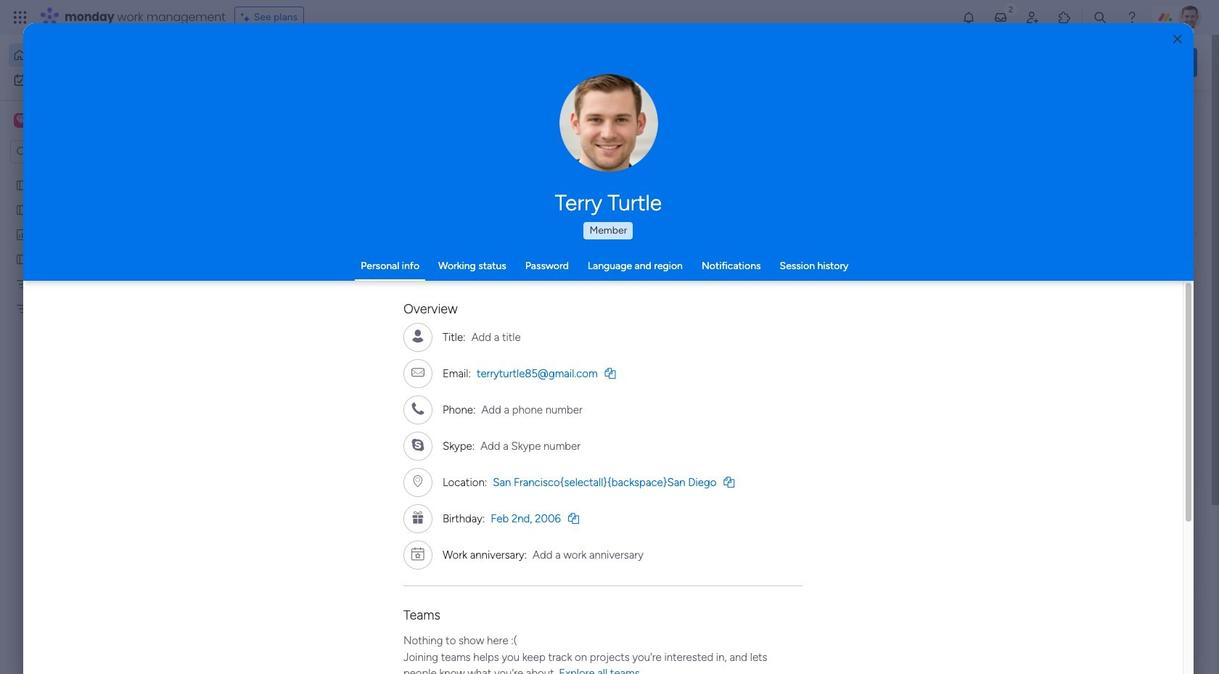 Task type: describe. For each thing, give the bounding box(es) containing it.
select product image
[[13, 10, 28, 25]]

terry turtle image
[[1179, 6, 1202, 29]]

0 vertical spatial option
[[9, 44, 176, 67]]

quick search results list box
[[224, 136, 945, 506]]

Search in workspace field
[[30, 143, 121, 160]]

2 horizontal spatial copied! image
[[724, 476, 735, 487]]

invite members image
[[1025, 10, 1040, 25]]

public board image
[[15, 202, 29, 216]]

2 vertical spatial copied! image
[[568, 513, 579, 524]]

close image
[[1173, 34, 1182, 45]]

search everything image
[[1093, 10, 1107, 25]]

help image
[[1125, 10, 1139, 25]]

1 add to favorites image from the left
[[668, 265, 682, 280]]

public dashboard image
[[717, 265, 733, 281]]

remove from favorites image
[[430, 265, 445, 280]]

public dashboard image
[[15, 227, 29, 241]]

help center element
[[980, 599, 1197, 657]]

component image
[[480, 288, 493, 301]]



Task type: locate. For each thing, give the bounding box(es) containing it.
0 horizontal spatial copied! image
[[568, 513, 579, 524]]

dapulse x slim image
[[1176, 105, 1193, 123]]

update feed image
[[994, 10, 1008, 25]]

2 add to favorites image from the left
[[905, 265, 920, 280]]

component image
[[242, 288, 255, 301], [717, 288, 730, 301]]

notifications image
[[962, 10, 976, 25]]

templates image image
[[993, 292, 1184, 392]]

2 image
[[1004, 1, 1017, 17]]

1 vertical spatial option
[[9, 68, 176, 91]]

add to favorites image
[[430, 443, 445, 458]]

1 vertical spatial copied! image
[[724, 476, 735, 487]]

1 horizontal spatial copied! image
[[605, 368, 616, 379]]

1 horizontal spatial component image
[[717, 288, 730, 301]]

copied! image
[[605, 368, 616, 379], [724, 476, 735, 487], [568, 513, 579, 524]]

workspace image
[[14, 112, 28, 128], [16, 112, 26, 128]]

list box
[[0, 169, 185, 516]]

0 horizontal spatial component image
[[242, 288, 255, 301]]

component image for 2nd add to favorites icon
[[717, 288, 730, 301]]

option
[[9, 44, 176, 67], [9, 68, 176, 91], [0, 172, 185, 175]]

component image for remove from favorites icon
[[242, 288, 255, 301]]

0 vertical spatial copied! image
[[605, 368, 616, 379]]

see plans image
[[241, 9, 254, 25]]

2 vertical spatial option
[[0, 172, 185, 175]]

1 component image from the left
[[242, 288, 255, 301]]

public board image
[[15, 178, 29, 192], [15, 252, 29, 266], [242, 265, 258, 281], [480, 265, 496, 281]]

1 horizontal spatial add to favorites image
[[905, 265, 920, 280]]

1 workspace image from the left
[[14, 112, 28, 128]]

monday marketplace image
[[1057, 10, 1072, 25]]

2 workspace image from the left
[[16, 112, 26, 128]]

0 horizontal spatial add to favorites image
[[668, 265, 682, 280]]

workspace selection element
[[14, 112, 121, 131]]

getting started element
[[980, 529, 1197, 587]]

add to favorites image
[[668, 265, 682, 280], [905, 265, 920, 280]]

2 component image from the left
[[717, 288, 730, 301]]



Task type: vqa. For each thing, say whether or not it's contained in the screenshot.
the topmost Add to favorites icon
no



